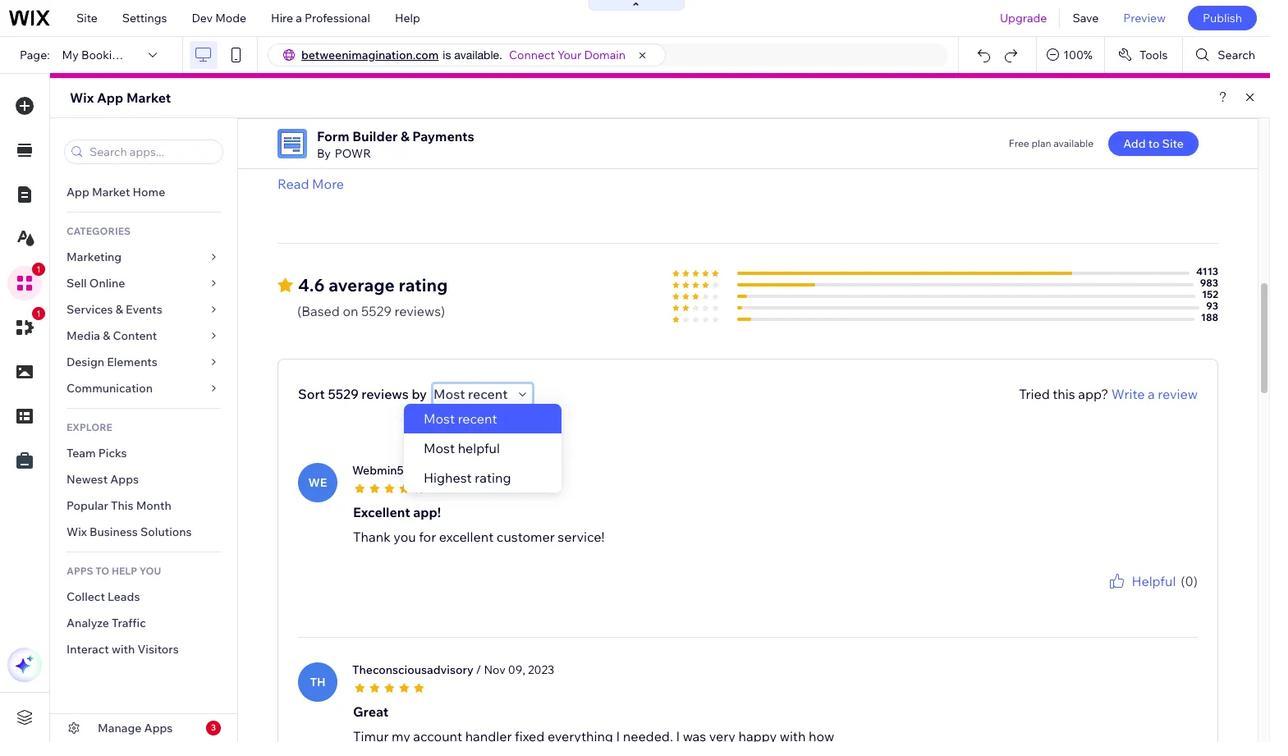 Task type: vqa. For each thing, say whether or not it's contained in the screenshot.
Excellent app! Thank you for excellent customer service!
yes



Task type: describe. For each thing, give the bounding box(es) containing it.
by
[[317, 146, 331, 161]]

media
[[67, 329, 100, 343]]

search button
[[1184, 37, 1271, 73]]

design elements link
[[50, 349, 237, 375]]

analyze traffic
[[67, 616, 146, 631]]

team picks link
[[50, 440, 237, 467]]

apps for newest apps
[[110, 472, 139, 487]]

available
[[1054, 137, 1094, 150]]

newest
[[67, 472, 108, 487]]

month
[[136, 499, 172, 513]]

most for most recent button at the left bottom of the page
[[434, 386, 465, 403]]

popular this month
[[67, 499, 172, 513]]

2 1 button from the top
[[7, 307, 45, 345]]

1 horizontal spatial a
[[1148, 386, 1156, 403]]

theconsciousadvisory
[[352, 663, 474, 678]]

1 vertical spatial 5529
[[328, 386, 359, 403]]

design elements
[[67, 355, 158, 370]]

save button
[[1061, 0, 1112, 36]]

your
[[558, 48, 582, 62]]

webmin5
[[352, 464, 404, 478]]

1 horizontal spatial you
[[1099, 592, 1115, 604]]

media & content link
[[50, 323, 237, 349]]

customer
[[497, 529, 555, 546]]

free plan available
[[1009, 137, 1094, 150]]

1 vertical spatial for
[[1118, 592, 1131, 604]]

th
[[310, 675, 326, 690]]

Search apps... field
[[85, 140, 218, 163]]

recent for most recent button at the left bottom of the page
[[468, 386, 508, 403]]

powr
[[335, 146, 371, 161]]

(based
[[297, 303, 340, 320]]

read more
[[278, 176, 344, 192]]

communication link
[[50, 375, 237, 402]]

your
[[1133, 592, 1153, 604]]

is
[[443, 48, 451, 62]]

apps
[[67, 565, 93, 577]]

apps for manage apps
[[144, 721, 173, 736]]

for inside the excellent app! thank you for excellent customer service!
[[419, 529, 436, 546]]

983
[[1201, 277, 1219, 289]]

webmin5 / nov 16, 2023
[[352, 464, 483, 478]]

93
[[1207, 300, 1219, 312]]

help
[[395, 11, 420, 25]]

excellent app! thank you for excellent customer service!
[[353, 505, 605, 546]]

4.6
[[298, 275, 325, 296]]

excellent
[[353, 505, 410, 521]]

form builder & payments  logo image
[[278, 129, 307, 159]]

site inside button
[[1163, 136, 1184, 151]]

settings
[[122, 11, 167, 25]]

preview
[[1124, 11, 1166, 25]]

theconsciousadvisory / nov 09, 2023
[[352, 663, 555, 678]]

2023 for excellent app!
[[457, 464, 483, 478]]

this
[[1053, 386, 1076, 403]]

media & content
[[67, 329, 157, 343]]

app market home link
[[50, 179, 237, 205]]

tried this app? write a review
[[1020, 386, 1199, 403]]

help
[[112, 565, 137, 577]]

picks
[[98, 446, 127, 461]]

dev
[[192, 11, 213, 25]]

most recent option
[[404, 404, 562, 434]]

marketing
[[67, 250, 122, 265]]

you
[[139, 565, 161, 577]]

0 vertical spatial a
[[296, 11, 302, 25]]

search
[[1219, 48, 1256, 62]]

wix for wix business solutions
[[67, 525, 87, 540]]

app market home
[[67, 185, 165, 200]]

visitors
[[138, 642, 179, 657]]

tools
[[1140, 48, 1168, 62]]

thank you for your feedback
[[1068, 592, 1199, 604]]

we
[[309, 476, 327, 491]]

free
[[1009, 137, 1030, 150]]

review
[[1159, 386, 1199, 403]]

is available. connect your domain
[[443, 48, 626, 62]]

business
[[90, 525, 138, 540]]

design
[[67, 355, 104, 370]]

sort
[[298, 386, 325, 403]]

connect
[[509, 48, 555, 62]]

form builder & payments by powr
[[317, 128, 475, 161]]

to
[[95, 565, 109, 577]]

most recent for most recent option
[[424, 411, 497, 427]]

highest
[[424, 470, 472, 487]]

add to site
[[1124, 136, 1184, 151]]

09,
[[508, 663, 526, 678]]

services & events
[[67, 302, 162, 317]]

/ for great
[[476, 663, 482, 678]]

sell online
[[67, 276, 125, 291]]

1 vertical spatial market
[[92, 185, 130, 200]]

wix business solutions
[[67, 525, 192, 540]]

add to site button
[[1109, 131, 1199, 156]]

add
[[1124, 136, 1146, 151]]

service!
[[558, 529, 605, 546]]

explore
[[67, 421, 112, 434]]

publish button
[[1189, 6, 1258, 30]]

sort 5529 reviews by
[[298, 386, 427, 403]]

sell
[[67, 276, 87, 291]]

this
[[111, 499, 133, 513]]

excellent
[[439, 529, 494, 546]]

content
[[113, 329, 157, 343]]

1 vertical spatial app
[[67, 185, 89, 200]]

online
[[89, 276, 125, 291]]

read more button
[[278, 174, 344, 194]]

app!
[[413, 505, 441, 521]]

recent for most recent option
[[458, 411, 497, 427]]

events
[[126, 302, 162, 317]]

categories
[[67, 225, 131, 237]]



Task type: locate. For each thing, give the bounding box(es) containing it.
collect leads
[[67, 590, 140, 605]]

5529 right sort
[[328, 386, 359, 403]]

my bookings
[[62, 48, 132, 62]]

188
[[1202, 312, 1219, 324]]

0 vertical spatial 2023
[[457, 464, 483, 478]]

0 horizontal spatial app
[[67, 185, 89, 200]]

0 vertical spatial recent
[[468, 386, 508, 403]]

0 horizontal spatial rating
[[399, 275, 448, 296]]

builder
[[353, 128, 398, 145]]

0 horizontal spatial /
[[407, 464, 412, 478]]

5529
[[362, 303, 392, 320], [328, 386, 359, 403]]

market up search apps... field
[[126, 90, 171, 106]]

newest apps link
[[50, 467, 237, 493]]

0 horizontal spatial site
[[76, 11, 98, 25]]

tried
[[1020, 386, 1050, 403]]

communication
[[67, 381, 155, 396]]

wix for wix app market
[[70, 90, 94, 106]]

collect
[[67, 590, 105, 605]]

write
[[1112, 386, 1146, 403]]

0 vertical spatial thank
[[353, 529, 391, 546]]

2 vertical spatial most
[[424, 441, 455, 457]]

1 left marketing
[[36, 265, 41, 274]]

nov
[[414, 464, 436, 478], [484, 663, 506, 678]]

1 left services
[[36, 309, 41, 319]]

list box containing most recent
[[404, 404, 562, 493]]

0 horizontal spatial you
[[394, 529, 416, 546]]

wix
[[70, 90, 94, 106], [67, 525, 87, 540]]

team picks
[[67, 446, 127, 461]]

interact
[[67, 642, 109, 657]]

0 vertical spatial /
[[407, 464, 412, 478]]

you
[[394, 529, 416, 546], [1099, 592, 1115, 604]]

most inside option
[[424, 411, 455, 427]]

domain
[[584, 48, 626, 62]]

nov left 09,
[[484, 663, 506, 678]]

by
[[412, 386, 427, 403]]

a
[[296, 11, 302, 25], [1148, 386, 1156, 403]]

0 horizontal spatial for
[[419, 529, 436, 546]]

save
[[1073, 11, 1099, 25]]

wix business solutions link
[[50, 519, 237, 545]]

& inside media & content link
[[103, 329, 110, 343]]

1 horizontal spatial rating
[[475, 470, 511, 487]]

2 1 from the top
[[36, 309, 41, 319]]

for left your at the bottom
[[1118, 592, 1131, 604]]

2 horizontal spatial &
[[401, 128, 410, 145]]

professional
[[305, 11, 370, 25]]

1 for 1st 1 button from the top
[[36, 265, 41, 274]]

list box
[[404, 404, 562, 493]]

1 vertical spatial nov
[[484, 663, 506, 678]]

with
[[112, 642, 135, 657]]

0 vertical spatial apps
[[110, 472, 139, 487]]

5529 right on
[[362, 303, 392, 320]]

apps right manage
[[144, 721, 173, 736]]

1 horizontal spatial &
[[116, 302, 123, 317]]

write a review button
[[1112, 385, 1199, 404]]

4113
[[1197, 266, 1219, 278]]

2 vertical spatial &
[[103, 329, 110, 343]]

nov left 16,
[[414, 464, 436, 478]]

elements
[[107, 355, 158, 370]]

highest rating
[[424, 470, 511, 487]]

&
[[401, 128, 410, 145], [116, 302, 123, 317], [103, 329, 110, 343]]

popular
[[67, 499, 108, 513]]

thank down 'excellent'
[[353, 529, 391, 546]]

services
[[67, 302, 113, 317]]

1 button left the sell
[[7, 263, 45, 301]]

most recent
[[434, 386, 508, 403], [424, 411, 497, 427]]

newest apps
[[67, 472, 139, 487]]

1 horizontal spatial app
[[97, 90, 124, 106]]

recent
[[468, 386, 508, 403], [458, 411, 497, 427]]

0 vertical spatial most recent
[[434, 386, 508, 403]]

plan
[[1032, 137, 1052, 150]]

most recent for most recent button at the left bottom of the page
[[434, 386, 508, 403]]

home
[[133, 185, 165, 200]]

thank inside the excellent app! thank you for excellent customer service!
[[353, 529, 391, 546]]

1 horizontal spatial thank
[[1068, 592, 1096, 604]]

recent up most recent option
[[468, 386, 508, 403]]

0 vertical spatial 1 button
[[7, 263, 45, 301]]

1 horizontal spatial for
[[1118, 592, 1131, 604]]

most recent up most helpful
[[424, 411, 497, 427]]

great
[[353, 704, 389, 721]]

1 1 button from the top
[[7, 263, 45, 301]]

1 vertical spatial site
[[1163, 136, 1184, 151]]

a right hire
[[296, 11, 302, 25]]

0 vertical spatial wix
[[70, 90, 94, 106]]

for
[[419, 529, 436, 546], [1118, 592, 1131, 604]]

1 horizontal spatial /
[[476, 663, 482, 678]]

publish
[[1203, 11, 1243, 25]]

helpful
[[458, 441, 500, 457]]

bookings
[[81, 48, 132, 62]]

0 horizontal spatial thank
[[353, 529, 391, 546]]

market left home
[[92, 185, 130, 200]]

sell online link
[[50, 270, 237, 297]]

1 vertical spatial most
[[424, 411, 455, 427]]

most up 16,
[[424, 441, 455, 457]]

recent inside button
[[468, 386, 508, 403]]

1 vertical spatial 1 button
[[7, 307, 45, 345]]

most inside button
[[434, 386, 465, 403]]

upgrade
[[1000, 11, 1048, 25]]

0 horizontal spatial 5529
[[328, 386, 359, 403]]

rating up reviews)
[[399, 275, 448, 296]]

you inside the excellent app! thank you for excellent customer service!
[[394, 529, 416, 546]]

most down 'by'
[[424, 411, 455, 427]]

solutions
[[140, 525, 192, 540]]

for down app!
[[419, 529, 436, 546]]

1 vertical spatial /
[[476, 663, 482, 678]]

you left your at the bottom
[[1099, 592, 1115, 604]]

site
[[76, 11, 98, 25], [1163, 136, 1184, 151]]

wix down "popular"
[[67, 525, 87, 540]]

most recent inside most recent button
[[434, 386, 508, 403]]

1 horizontal spatial 5529
[[362, 303, 392, 320]]

manage apps
[[98, 721, 173, 736]]

most helpful
[[424, 441, 500, 457]]

most recent button
[[434, 385, 533, 404]]

(based on 5529 reviews)
[[297, 303, 445, 320]]

0 vertical spatial app
[[97, 90, 124, 106]]

& right builder
[[401, 128, 410, 145]]

mode
[[215, 11, 247, 25]]

1 vertical spatial thank
[[1068, 592, 1096, 604]]

marketing link
[[50, 244, 237, 270]]

1 vertical spatial recent
[[458, 411, 497, 427]]

you down app!
[[394, 529, 416, 546]]

2023 down most helpful
[[457, 464, 483, 478]]

1 horizontal spatial nov
[[484, 663, 506, 678]]

0 horizontal spatial a
[[296, 11, 302, 25]]

helpful button
[[1108, 572, 1177, 592]]

most recent up most recent option
[[434, 386, 508, 403]]

1 vertical spatial you
[[1099, 592, 1115, 604]]

tools button
[[1106, 37, 1183, 73]]

app
[[97, 90, 124, 106], [67, 185, 89, 200]]

my
[[62, 48, 79, 62]]

0 vertical spatial rating
[[399, 275, 448, 296]]

nov for excellent app!
[[414, 464, 436, 478]]

most recent inside most recent option
[[424, 411, 497, 427]]

1 horizontal spatial apps
[[144, 721, 173, 736]]

0 vertical spatial nov
[[414, 464, 436, 478]]

0 vertical spatial you
[[394, 529, 416, 546]]

site right to
[[1163, 136, 1184, 151]]

& for events
[[116, 302, 123, 317]]

1 horizontal spatial site
[[1163, 136, 1184, 151]]

rating down helpful
[[475, 470, 511, 487]]

0 vertical spatial site
[[76, 11, 98, 25]]

hire a professional
[[271, 11, 370, 25]]

& inside form builder & payments by powr
[[401, 128, 410, 145]]

leads
[[108, 590, 140, 605]]

recent down most recent button at the left bottom of the page
[[458, 411, 497, 427]]

team
[[67, 446, 96, 461]]

0 vertical spatial most
[[434, 386, 465, 403]]

interact with visitors
[[67, 642, 179, 657]]

/
[[407, 464, 412, 478], [476, 663, 482, 678]]

3
[[211, 723, 216, 734]]

1 for 1st 1 button from the bottom
[[36, 309, 41, 319]]

(0)
[[1182, 574, 1199, 590]]

recent inside option
[[458, 411, 497, 427]]

/ left 09,
[[476, 663, 482, 678]]

popular this month link
[[50, 493, 237, 519]]

& left 'events'
[[116, 302, 123, 317]]

152
[[1203, 289, 1219, 301]]

1 vertical spatial a
[[1148, 386, 1156, 403]]

1 vertical spatial apps
[[144, 721, 173, 736]]

2023
[[457, 464, 483, 478], [528, 663, 555, 678]]

& for content
[[103, 329, 110, 343]]

100%
[[1064, 48, 1093, 62]]

site up my bookings
[[76, 11, 98, 25]]

nov for great
[[484, 663, 506, 678]]

/ right webmin5
[[407, 464, 412, 478]]

0 horizontal spatial nov
[[414, 464, 436, 478]]

most right 'by'
[[434, 386, 465, 403]]

1 horizontal spatial 2023
[[528, 663, 555, 678]]

0 vertical spatial market
[[126, 90, 171, 106]]

preview button
[[1112, 0, 1179, 36]]

0 horizontal spatial apps
[[110, 472, 139, 487]]

0 vertical spatial 1
[[36, 265, 41, 274]]

traffic
[[112, 616, 146, 631]]

1
[[36, 265, 41, 274], [36, 309, 41, 319]]

0 horizontal spatial 2023
[[457, 464, 483, 478]]

1 button left the media
[[7, 307, 45, 345]]

to
[[1149, 136, 1160, 151]]

app down bookings
[[97, 90, 124, 106]]

1 vertical spatial 1
[[36, 309, 41, 319]]

0 horizontal spatial &
[[103, 329, 110, 343]]

/ for excellent app!
[[407, 464, 412, 478]]

apps up "this" in the left bottom of the page
[[110, 472, 139, 487]]

1 vertical spatial 2023
[[528, 663, 555, 678]]

0 vertical spatial &
[[401, 128, 410, 145]]

wix down my
[[70, 90, 94, 106]]

app up categories
[[67, 185, 89, 200]]

0 vertical spatial 5529
[[362, 303, 392, 320]]

2023 right 09,
[[528, 663, 555, 678]]

most for most recent option
[[424, 411, 455, 427]]

1 vertical spatial &
[[116, 302, 123, 317]]

& right the media
[[103, 329, 110, 343]]

1 vertical spatial wix
[[67, 525, 87, 540]]

& inside 'services & events' link
[[116, 302, 123, 317]]

1 1 from the top
[[36, 265, 41, 274]]

1 vertical spatial rating
[[475, 470, 511, 487]]

1 vertical spatial most recent
[[424, 411, 497, 427]]

services & events link
[[50, 297, 237, 323]]

apps to help you
[[67, 565, 161, 577]]

thank left your at the bottom
[[1068, 592, 1096, 604]]

0 vertical spatial for
[[419, 529, 436, 546]]

a right write
[[1148, 386, 1156, 403]]

2023 for great
[[528, 663, 555, 678]]



